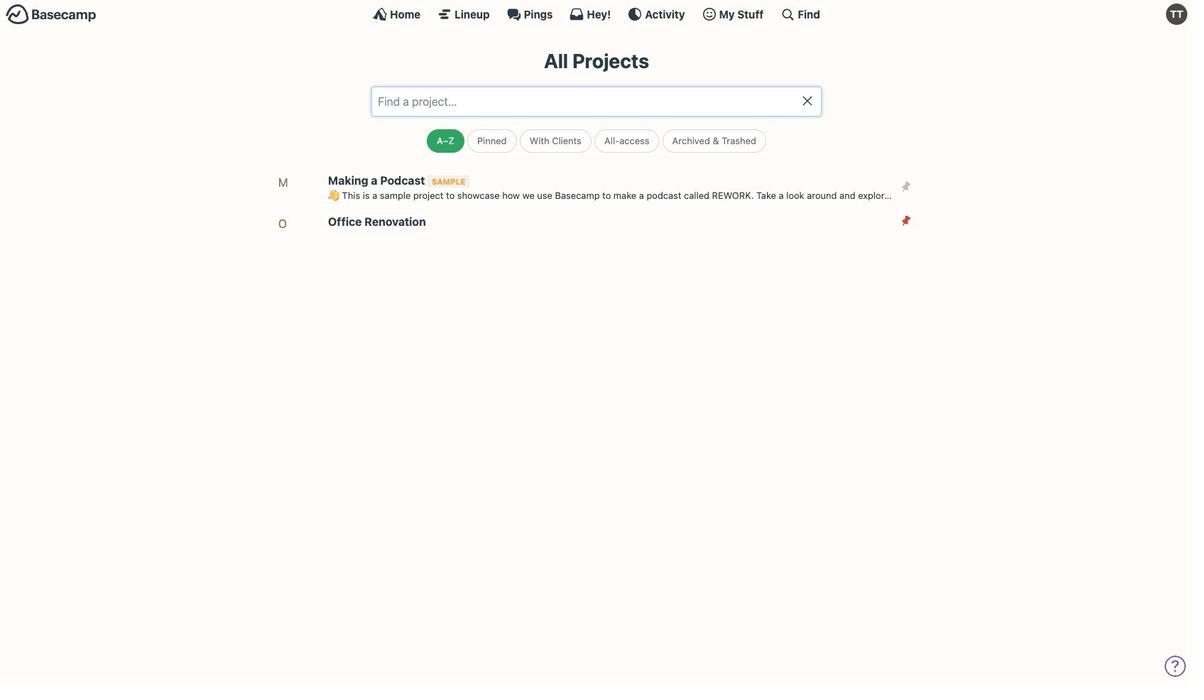 Task type: vqa. For each thing, say whether or not it's contained in the screenshot.
navigation
yes



Task type: locate. For each thing, give the bounding box(es) containing it.
main element
[[0, 0, 1193, 28]]

Find a project… text field
[[372, 87, 822, 117]]

navigation
[[222, 124, 972, 153]]

switch accounts image
[[6, 4, 97, 26]]

terry turtle image
[[1166, 4, 1188, 25]]



Task type: describe. For each thing, give the bounding box(es) containing it.
keyboard shortcut: ⌘ + / image
[[781, 7, 795, 21]]



